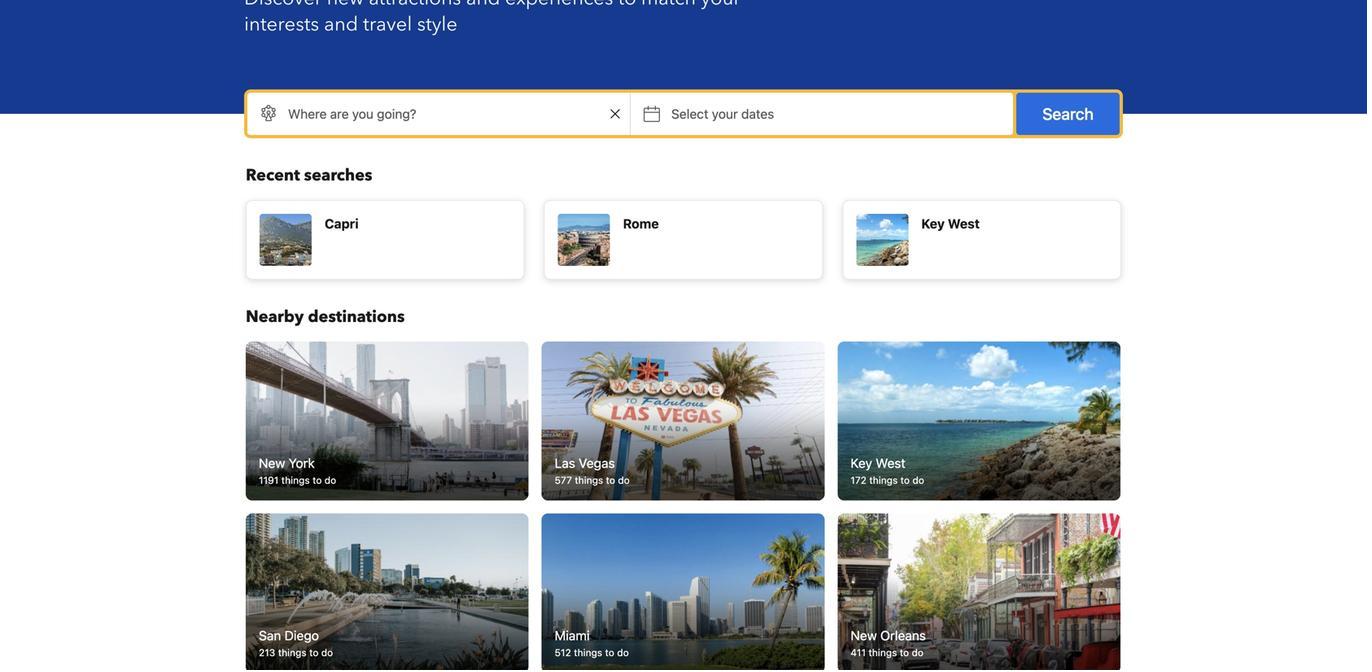 Task type: describe. For each thing, give the bounding box(es) containing it.
search button
[[1016, 93, 1120, 135]]

1 horizontal spatial and
[[466, 0, 500, 12]]

key west 172 things to do
[[851, 456, 924, 486]]

411
[[851, 647, 866, 659]]

york
[[289, 456, 315, 471]]

things for san diego
[[278, 647, 307, 659]]

new for new orleans
[[851, 628, 877, 643]]

destinations
[[308, 306, 405, 328]]

west for key west
[[948, 216, 980, 232]]

to for new orleans
[[900, 647, 909, 659]]

things for new york
[[281, 475, 310, 486]]

to inside discover new attractions and experiences to match your interests and travel style
[[618, 0, 636, 12]]

to inside the miami 512 things to do
[[605, 647, 614, 659]]

key west link
[[843, 200, 1121, 280]]

las
[[555, 456, 575, 471]]

things for las vegas
[[575, 475, 603, 486]]

key for key west 172 things to do
[[851, 456, 872, 471]]

key west image
[[838, 342, 1120, 501]]

las vegas 577 things to do
[[555, 456, 630, 486]]

style
[[417, 11, 458, 38]]

san diego 213 things to do
[[259, 628, 333, 659]]

rome
[[623, 216, 659, 232]]

las vegas image
[[542, 342, 825, 501]]

172
[[851, 475, 867, 486]]

dates
[[741, 106, 774, 122]]

to for las vegas
[[606, 475, 615, 486]]

things for key west
[[869, 475, 898, 486]]

key for key west
[[921, 216, 945, 232]]

things inside the miami 512 things to do
[[574, 647, 602, 659]]

miami
[[555, 628, 590, 643]]

rome link
[[544, 200, 823, 280]]

new for new york
[[259, 456, 285, 471]]

do for new york
[[325, 475, 336, 486]]



Task type: vqa. For each thing, say whether or not it's contained in the screenshot.
'Coronavirus (COVID-19) FAQs' at the bottom left of page
no



Task type: locate. For each thing, give the bounding box(es) containing it.
1 vertical spatial key
[[851, 456, 872, 471]]

diego
[[284, 628, 319, 643]]

match
[[641, 0, 696, 12]]

new
[[327, 0, 364, 12]]

1 horizontal spatial key
[[921, 216, 945, 232]]

key inside key west 172 things to do
[[851, 456, 872, 471]]

new
[[259, 456, 285, 471], [851, 628, 877, 643]]

to down 'vegas'
[[606, 475, 615, 486]]

0 vertical spatial new
[[259, 456, 285, 471]]

miami 512 things to do
[[555, 628, 629, 659]]

0 horizontal spatial new
[[259, 456, 285, 471]]

and
[[466, 0, 500, 12], [324, 11, 358, 38]]

Where are you going? search field
[[247, 93, 630, 135]]

things down 'vegas'
[[575, 475, 603, 486]]

and left travel
[[324, 11, 358, 38]]

do inside the miami 512 things to do
[[617, 647, 629, 659]]

west
[[948, 216, 980, 232], [876, 456, 906, 471]]

do for key west
[[913, 475, 924, 486]]

do
[[325, 475, 336, 486], [618, 475, 630, 486], [913, 475, 924, 486], [321, 647, 333, 659], [617, 647, 629, 659], [912, 647, 924, 659]]

do for new orleans
[[912, 647, 924, 659]]

new inside new orleans 411 things to do
[[851, 628, 877, 643]]

your right match
[[701, 0, 741, 12]]

things inside san diego 213 things to do
[[278, 647, 307, 659]]

to right 512
[[605, 647, 614, 659]]

to down york
[[313, 475, 322, 486]]

search
[[1042, 104, 1094, 123]]

things down the diego
[[278, 647, 307, 659]]

things right 411
[[869, 647, 897, 659]]

do right 213
[[321, 647, 333, 659]]

discover new attractions and experiences to match your interests and travel style
[[244, 0, 741, 38]]

1 horizontal spatial new
[[851, 628, 877, 643]]

things inside new orleans 411 things to do
[[869, 647, 897, 659]]

0 horizontal spatial west
[[876, 456, 906, 471]]

nearby destinations
[[246, 306, 405, 328]]

capri
[[325, 216, 359, 232]]

do inside san diego 213 things to do
[[321, 647, 333, 659]]

san diego image
[[246, 514, 529, 671]]

attractions
[[369, 0, 461, 12]]

your inside discover new attractions and experiences to match your interests and travel style
[[701, 0, 741, 12]]

do inside key west 172 things to do
[[913, 475, 924, 486]]

key west
[[921, 216, 980, 232]]

west inside key west 172 things to do
[[876, 456, 906, 471]]

577
[[555, 475, 572, 486]]

travel
[[363, 11, 412, 38]]

new orleans 411 things to do
[[851, 628, 926, 659]]

0 vertical spatial key
[[921, 216, 945, 232]]

1 vertical spatial your
[[712, 106, 738, 122]]

do inside las vegas 577 things to do
[[618, 475, 630, 486]]

nearby
[[246, 306, 304, 328]]

interests
[[244, 11, 319, 38]]

new york 1191 things to do
[[259, 456, 336, 486]]

to inside san diego 213 things to do
[[309, 647, 319, 659]]

recent
[[246, 164, 300, 187]]

to for san diego
[[309, 647, 319, 659]]

1191
[[259, 475, 279, 486]]

to right 172
[[901, 475, 910, 486]]

things right 172
[[869, 475, 898, 486]]

things down york
[[281, 475, 310, 486]]

213
[[259, 647, 275, 659]]

new up 1191
[[259, 456, 285, 471]]

new up 411
[[851, 628, 877, 643]]

do for san diego
[[321, 647, 333, 659]]

searches
[[304, 164, 372, 187]]

to inside new york 1191 things to do
[[313, 475, 322, 486]]

new orleans image
[[838, 514, 1120, 671]]

to inside new orleans 411 things to do
[[900, 647, 909, 659]]

things inside las vegas 577 things to do
[[575, 475, 603, 486]]

select
[[671, 106, 708, 122]]

do inside new york 1191 things to do
[[325, 475, 336, 486]]

do inside new orleans 411 things to do
[[912, 647, 924, 659]]

things inside key west 172 things to do
[[869, 475, 898, 486]]

do right 577 at the bottom of page
[[618, 475, 630, 486]]

things down miami
[[574, 647, 602, 659]]

things for new orleans
[[869, 647, 897, 659]]

your
[[701, 0, 741, 12], [712, 106, 738, 122]]

1 vertical spatial new
[[851, 628, 877, 643]]

key
[[921, 216, 945, 232], [851, 456, 872, 471]]

things inside new york 1191 things to do
[[281, 475, 310, 486]]

do for las vegas
[[618, 475, 630, 486]]

do right 512
[[617, 647, 629, 659]]

new york image
[[246, 342, 529, 501]]

to down orleans
[[900, 647, 909, 659]]

to left match
[[618, 0, 636, 12]]

512
[[555, 647, 571, 659]]

west for key west 172 things to do
[[876, 456, 906, 471]]

select your dates
[[671, 106, 774, 122]]

discover
[[244, 0, 322, 12]]

to inside las vegas 577 things to do
[[606, 475, 615, 486]]

do right 1191
[[325, 475, 336, 486]]

1 vertical spatial west
[[876, 456, 906, 471]]

and right style
[[466, 0, 500, 12]]

to for key west
[[901, 475, 910, 486]]

experiences
[[505, 0, 613, 12]]

do right 172
[[913, 475, 924, 486]]

to for new york
[[313, 475, 322, 486]]

0 vertical spatial your
[[701, 0, 741, 12]]

1 horizontal spatial west
[[948, 216, 980, 232]]

miami image
[[542, 514, 825, 671]]

recent searches
[[246, 164, 372, 187]]

your left dates
[[712, 106, 738, 122]]

things
[[281, 475, 310, 486], [575, 475, 603, 486], [869, 475, 898, 486], [278, 647, 307, 659], [574, 647, 602, 659], [869, 647, 897, 659]]

new inside new york 1191 things to do
[[259, 456, 285, 471]]

vegas
[[579, 456, 615, 471]]

to inside key west 172 things to do
[[901, 475, 910, 486]]

to down the diego
[[309, 647, 319, 659]]

0 horizontal spatial key
[[851, 456, 872, 471]]

0 horizontal spatial and
[[324, 11, 358, 38]]

san
[[259, 628, 281, 643]]

orleans
[[880, 628, 926, 643]]

0 vertical spatial west
[[948, 216, 980, 232]]

to
[[618, 0, 636, 12], [313, 475, 322, 486], [606, 475, 615, 486], [901, 475, 910, 486], [309, 647, 319, 659], [605, 647, 614, 659], [900, 647, 909, 659]]

do down orleans
[[912, 647, 924, 659]]

capri link
[[246, 200, 525, 280]]



